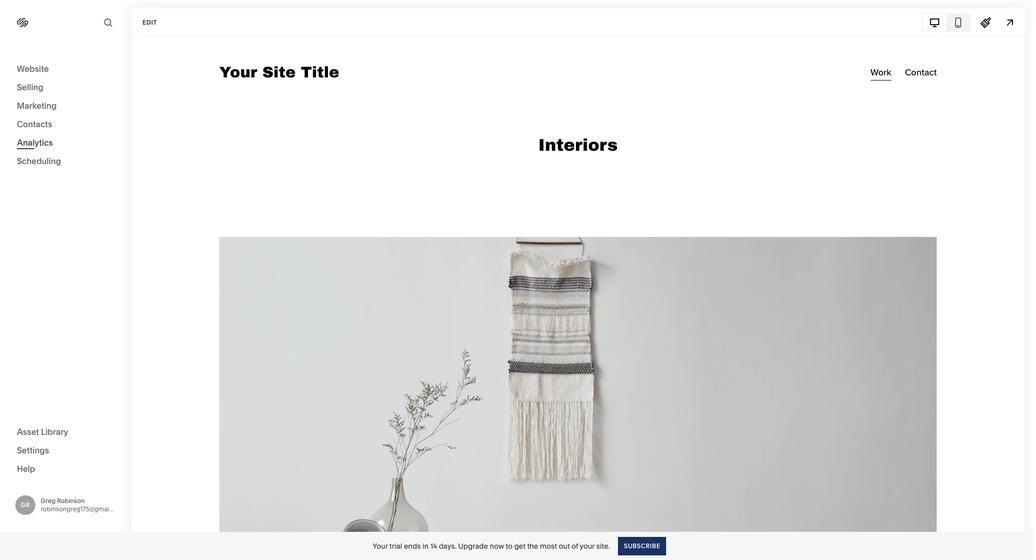Task type: vqa. For each thing, say whether or not it's contained in the screenshot.
now
yes



Task type: locate. For each thing, give the bounding box(es) containing it.
asset
[[17, 426, 39, 437]]

most
[[540, 541, 558, 551]]

analytics link
[[17, 137, 114, 149]]

in
[[423, 541, 429, 551]]

get
[[515, 541, 526, 551]]

ends
[[404, 541, 421, 551]]

subscribe
[[624, 542, 661, 550]]

site.
[[597, 541, 611, 551]]

robinsongreg175@gmail.com
[[41, 505, 125, 513]]

scheduling
[[17, 156, 61, 166]]

trial
[[390, 541, 403, 551]]

your
[[373, 541, 388, 551]]

library
[[41, 426, 68, 437]]

scheduling link
[[17, 155, 114, 168]]

gr
[[21, 501, 30, 509]]

settings
[[17, 445, 49, 455]]

selling
[[17, 82, 43, 92]]

greg
[[41, 497, 56, 505]]

edit
[[143, 18, 157, 26]]

asset library link
[[17, 426, 114, 438]]

of
[[572, 541, 579, 551]]

your
[[580, 541, 595, 551]]

out
[[559, 541, 570, 551]]

to
[[506, 541, 513, 551]]

edit button
[[136, 13, 164, 32]]

tab list
[[924, 14, 971, 31]]

analytics
[[17, 137, 53, 148]]

help link
[[17, 463, 35, 474]]

subscribe button
[[619, 537, 667, 555]]



Task type: describe. For each thing, give the bounding box(es) containing it.
contacts
[[17, 119, 52, 129]]

upgrade
[[459, 541, 488, 551]]

14
[[431, 541, 437, 551]]

the
[[528, 541, 539, 551]]

your trial ends in 14 days. upgrade now to get the most out of your site.
[[373, 541, 611, 551]]

help
[[17, 463, 35, 474]]

greg robinson robinsongreg175@gmail.com
[[41, 497, 125, 513]]

marketing
[[17, 101, 57, 111]]

robinson
[[57, 497, 85, 505]]

settings link
[[17, 444, 114, 457]]

days.
[[439, 541, 457, 551]]

selling link
[[17, 82, 114, 94]]

asset library
[[17, 426, 68, 437]]

now
[[490, 541, 505, 551]]

contacts link
[[17, 118, 114, 131]]

website
[[17, 64, 49, 74]]

marketing link
[[17, 100, 114, 112]]

website link
[[17, 63, 114, 75]]



